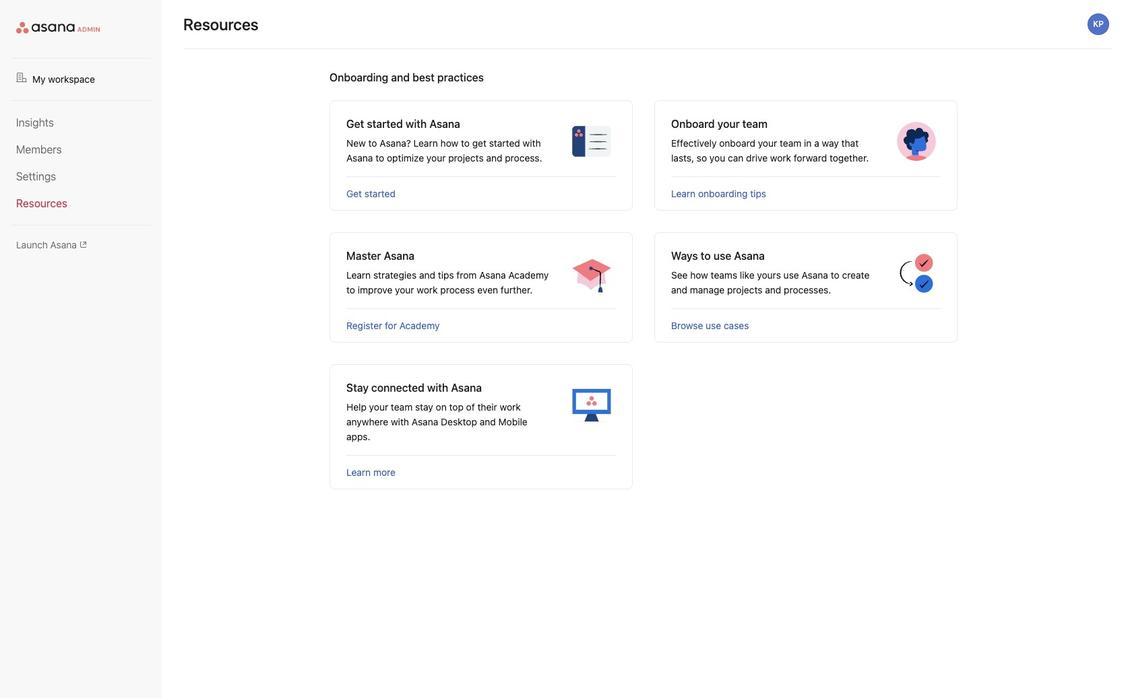 Task type: locate. For each thing, give the bounding box(es) containing it.
asana up strategies
[[384, 250, 415, 262]]

1 vertical spatial tips
[[438, 270, 454, 281]]

started inside new to asana? learn how to get started with asana to optimize your projects and process.
[[489, 137, 520, 149]]

effectively onboard your team in a way that lasts, so you can drive work forward together.
[[671, 137, 869, 164]]

0 horizontal spatial how
[[440, 137, 458, 149]]

your
[[718, 118, 740, 130], [758, 137, 777, 149], [427, 152, 446, 164], [395, 284, 414, 296], [369, 402, 388, 413]]

started
[[367, 118, 403, 130], [489, 137, 520, 149], [364, 188, 396, 199]]

and
[[391, 71, 410, 84], [486, 152, 502, 164], [419, 270, 435, 281], [671, 284, 687, 296], [765, 284, 781, 296], [480, 416, 496, 428]]

use
[[714, 250, 731, 262], [784, 270, 799, 281], [706, 320, 721, 332]]

and inside help your team stay on top of their work anywhere with asana desktop and mobile apps.
[[480, 416, 496, 428]]

learn for learn strategies and tips from asana academy to improve your work process even further.
[[346, 270, 371, 281]]

1 horizontal spatial projects
[[727, 284, 763, 296]]

team
[[742, 118, 768, 130], [780, 137, 802, 149], [391, 402, 413, 413]]

settings
[[16, 170, 56, 183]]

improve
[[358, 284, 392, 296]]

team inside help your team stay on top of their work anywhere with asana desktop and mobile apps.
[[391, 402, 413, 413]]

desktop
[[441, 416, 477, 428]]

learn up optimize
[[414, 137, 438, 149]]

and left best
[[391, 71, 410, 84]]

projects inside see how teams like yours use asana to create and manage projects and processes.
[[727, 284, 763, 296]]

0 horizontal spatial tips
[[438, 270, 454, 281]]

learn down "master" at the left of page
[[346, 270, 371, 281]]

started for get started
[[364, 188, 396, 199]]

your down strategies
[[395, 284, 414, 296]]

0 vertical spatial work
[[770, 152, 791, 164]]

academy right for
[[399, 320, 440, 332]]

resources
[[183, 15, 259, 34], [16, 197, 67, 210]]

2 vertical spatial team
[[391, 402, 413, 413]]

2 get from the top
[[346, 188, 362, 199]]

learn for learn more
[[346, 467, 371, 478]]

master
[[346, 250, 381, 262]]

get down new at the left of the page
[[346, 188, 362, 199]]

1 vertical spatial team
[[780, 137, 802, 149]]

asana inside learn strategies and tips from asana academy to improve your work process even further.
[[479, 270, 506, 281]]

tips up process
[[438, 270, 454, 281]]

manage
[[690, 284, 725, 296]]

2 vertical spatial started
[[364, 188, 396, 199]]

asana up "even"
[[479, 270, 506, 281]]

get
[[346, 118, 364, 130], [346, 188, 362, 199]]

from
[[457, 270, 477, 281]]

work left process
[[417, 284, 438, 296]]

1 vertical spatial use
[[784, 270, 799, 281]]

0 vertical spatial team
[[742, 118, 768, 130]]

1 vertical spatial projects
[[727, 284, 763, 296]]

team down connected
[[391, 402, 413, 413]]

0 horizontal spatial work
[[417, 284, 438, 296]]

your right optimize
[[427, 152, 446, 164]]

get up new at the left of the page
[[346, 118, 364, 130]]

with right anywhere
[[391, 416, 409, 428]]

how inside see how teams like yours use asana to create and manage projects and processes.
[[690, 270, 708, 281]]

a
[[814, 137, 819, 149]]

learn
[[414, 137, 438, 149], [671, 188, 696, 199], [346, 270, 371, 281], [346, 467, 371, 478]]

create
[[842, 270, 870, 281]]

0 vertical spatial how
[[440, 137, 458, 149]]

to down the asana?
[[376, 152, 384, 164]]

0 vertical spatial started
[[367, 118, 403, 130]]

and down 'get'
[[486, 152, 502, 164]]

you
[[710, 152, 725, 164]]

1 vertical spatial get
[[346, 188, 362, 199]]

to
[[368, 137, 377, 149], [461, 137, 470, 149], [376, 152, 384, 164], [701, 250, 711, 262], [831, 270, 840, 281], [346, 284, 355, 296]]

team left in
[[780, 137, 802, 149]]

onboarding
[[330, 71, 388, 84]]

teams
[[711, 270, 737, 281]]

with up process.
[[523, 137, 541, 149]]

team up "onboard"
[[742, 118, 768, 130]]

tips
[[750, 188, 766, 199], [438, 270, 454, 281]]

asana down stay
[[412, 416, 438, 428]]

further.
[[501, 284, 533, 296]]

0 horizontal spatial team
[[391, 402, 413, 413]]

onboarding and best practices
[[330, 71, 484, 84]]

2 horizontal spatial work
[[770, 152, 791, 164]]

academy
[[508, 270, 549, 281], [399, 320, 440, 332]]

1 vertical spatial academy
[[399, 320, 440, 332]]

use up teams
[[714, 250, 731, 262]]

process.
[[505, 152, 542, 164]]

to inside learn strategies and tips from asana academy to improve your work process even further.
[[346, 284, 355, 296]]

work right drive
[[770, 152, 791, 164]]

0 vertical spatial get
[[346, 118, 364, 130]]

your up anywhere
[[369, 402, 388, 413]]

1 vertical spatial how
[[690, 270, 708, 281]]

asana inside see how teams like yours use asana to create and manage projects and processes.
[[802, 270, 828, 281]]

learn inside learn strategies and tips from asana academy to improve your work process even further.
[[346, 270, 371, 281]]

with
[[406, 118, 427, 130], [523, 137, 541, 149], [427, 382, 448, 394], [391, 416, 409, 428]]

1 vertical spatial work
[[417, 284, 438, 296]]

academy inside learn strategies and tips from asana academy to improve your work process even further.
[[508, 270, 549, 281]]

and right strategies
[[419, 270, 435, 281]]

and down 'their' at the left of page
[[480, 416, 496, 428]]

1 horizontal spatial how
[[690, 270, 708, 281]]

asana inside help your team stay on top of their work anywhere with asana desktop and mobile apps.
[[412, 416, 438, 428]]

with up "on"
[[427, 382, 448, 394]]

0 vertical spatial tips
[[750, 188, 766, 199]]

to left improve at the top of the page
[[346, 284, 355, 296]]

academy up further.
[[508, 270, 549, 281]]

asana up new to asana? learn how to get started with asana to optimize your projects and process.
[[430, 118, 460, 130]]

work
[[770, 152, 791, 164], [417, 284, 438, 296], [500, 402, 521, 413]]

0 vertical spatial projects
[[448, 152, 484, 164]]

help
[[346, 402, 367, 413]]

1 vertical spatial resources
[[16, 197, 67, 210]]

1 horizontal spatial team
[[742, 118, 768, 130]]

with inside help your team stay on top of their work anywhere with asana desktop and mobile apps.
[[391, 416, 409, 428]]

tips right onboarding
[[750, 188, 766, 199]]

get started button
[[346, 188, 396, 199]]

projects down 'get'
[[448, 152, 484, 164]]

1 get from the top
[[346, 118, 364, 130]]

get for get started with asana
[[346, 118, 364, 130]]

use left cases
[[706, 320, 721, 332]]

projects inside new to asana? learn how to get started with asana to optimize your projects and process.
[[448, 152, 484, 164]]

started for get started with asana
[[367, 118, 403, 130]]

how up 'manage'
[[690, 270, 708, 281]]

yours
[[757, 270, 781, 281]]

to left 'get'
[[461, 137, 470, 149]]

mobile
[[498, 416, 528, 428]]

learn left more
[[346, 467, 371, 478]]

0 vertical spatial academy
[[508, 270, 549, 281]]

2 vertical spatial work
[[500, 402, 521, 413]]

your up drive
[[758, 137, 777, 149]]

my
[[32, 73, 46, 85]]

1 horizontal spatial academy
[[508, 270, 549, 281]]

started down optimize
[[364, 188, 396, 199]]

with up the asana?
[[406, 118, 427, 130]]

asana right launch
[[50, 239, 77, 251]]

0 horizontal spatial projects
[[448, 152, 484, 164]]

their
[[477, 402, 497, 413]]

even
[[477, 284, 498, 296]]

use up processes.
[[784, 270, 799, 281]]

your up "onboard"
[[718, 118, 740, 130]]

1 horizontal spatial work
[[500, 402, 521, 413]]

1 vertical spatial started
[[489, 137, 520, 149]]

projects
[[448, 152, 484, 164], [727, 284, 763, 296]]

connected
[[371, 382, 424, 394]]

browse use cases
[[671, 320, 749, 332]]

started up process.
[[489, 137, 520, 149]]

0 vertical spatial use
[[714, 250, 731, 262]]

new
[[346, 137, 366, 149]]

to left create
[[831, 270, 840, 281]]

projects down like
[[727, 284, 763, 296]]

your inside new to asana? learn how to get started with asana to optimize your projects and process.
[[427, 152, 446, 164]]

work up mobile
[[500, 402, 521, 413]]

launch asana link
[[16, 239, 146, 251]]

insights link
[[16, 115, 146, 131]]

asana up processes.
[[802, 270, 828, 281]]

get for get started
[[346, 188, 362, 199]]

started up the asana?
[[367, 118, 403, 130]]

0 horizontal spatial resources
[[16, 197, 67, 210]]

get
[[472, 137, 487, 149]]

settings link
[[16, 168, 146, 185]]

ways to use asana
[[671, 250, 765, 262]]

asana down new at the left of the page
[[346, 152, 373, 164]]

1 horizontal spatial resources
[[183, 15, 259, 34]]

how left 'get'
[[440, 137, 458, 149]]

asana
[[430, 118, 460, 130], [346, 152, 373, 164], [50, 239, 77, 251], [384, 250, 415, 262], [734, 250, 765, 262], [479, 270, 506, 281], [802, 270, 828, 281], [451, 382, 482, 394], [412, 416, 438, 428]]

your inside help your team stay on top of their work anywhere with asana desktop and mobile apps.
[[369, 402, 388, 413]]

2 horizontal spatial team
[[780, 137, 802, 149]]

learn down lasts,
[[671, 188, 696, 199]]

practices
[[437, 71, 484, 84]]



Task type: describe. For each thing, give the bounding box(es) containing it.
to right ways
[[701, 250, 711, 262]]

your inside learn strategies and tips from asana academy to improve your work process even further.
[[395, 284, 414, 296]]

asana?
[[380, 137, 411, 149]]

new to asana? learn how to get started with asana to optimize your projects and process.
[[346, 137, 542, 164]]

members
[[16, 144, 62, 156]]

get started with asana
[[346, 118, 460, 130]]

workspace
[[48, 73, 95, 85]]

effectively
[[671, 137, 717, 149]]

team inside effectively onboard your team in a way that lasts, so you can drive work forward together.
[[780, 137, 802, 149]]

cases
[[724, 320, 749, 332]]

lasts,
[[671, 152, 694, 164]]

for
[[385, 320, 397, 332]]

learn inside new to asana? learn how to get started with asana to optimize your projects and process.
[[414, 137, 438, 149]]

learn onboarding tips button
[[671, 188, 766, 199]]

register
[[346, 320, 382, 332]]

stay
[[346, 382, 369, 394]]

see
[[671, 270, 688, 281]]

stay
[[415, 402, 433, 413]]

onboard
[[671, 118, 715, 130]]

processes.
[[784, 284, 831, 296]]

2 vertical spatial use
[[706, 320, 721, 332]]

so
[[697, 152, 707, 164]]

browse
[[671, 320, 703, 332]]

register for academy
[[346, 320, 440, 332]]

team for onboard your team
[[742, 118, 768, 130]]

like
[[740, 270, 754, 281]]

resources link
[[16, 195, 146, 212]]

work inside effectively onboard your team in a way that lasts, so you can drive work forward together.
[[770, 152, 791, 164]]

drive
[[746, 152, 768, 164]]

onboard
[[719, 137, 755, 149]]

onboard your team
[[671, 118, 768, 130]]

to right new at the left of the page
[[368, 137, 377, 149]]

more
[[373, 467, 396, 478]]

work inside help your team stay on top of their work anywhere with asana desktop and mobile apps.
[[500, 402, 521, 413]]

that
[[841, 137, 859, 149]]

top
[[449, 402, 464, 413]]

best
[[413, 71, 435, 84]]

and down see
[[671, 284, 687, 296]]

together.
[[830, 152, 869, 164]]

on
[[436, 402, 447, 413]]

asana inside new to asana? learn how to get started with asana to optimize your projects and process.
[[346, 152, 373, 164]]

kp
[[1093, 19, 1104, 29]]

and inside new to asana? learn how to get started with asana to optimize your projects and process.
[[486, 152, 502, 164]]

anywhere
[[346, 416, 388, 428]]

insights
[[16, 117, 54, 129]]

stay connected with asana
[[346, 382, 482, 394]]

0 vertical spatial resources
[[183, 15, 259, 34]]

how inside new to asana? learn how to get started with asana to optimize your projects and process.
[[440, 137, 458, 149]]

members link
[[16, 142, 146, 158]]

1 horizontal spatial tips
[[750, 188, 766, 199]]

onboarding
[[698, 188, 748, 199]]

learn more button
[[346, 467, 396, 478]]

and down yours
[[765, 284, 781, 296]]

get started
[[346, 188, 396, 199]]

can
[[728, 152, 744, 164]]

work inside learn strategies and tips from asana academy to improve your work process even further.
[[417, 284, 438, 296]]

my workspace
[[32, 73, 95, 85]]

see how teams like yours use asana to create and manage projects and processes.
[[671, 270, 870, 296]]

way
[[822, 137, 839, 149]]

your inside effectively onboard your team in a way that lasts, so you can drive work forward together.
[[758, 137, 777, 149]]

process
[[440, 284, 475, 296]]

help your team stay on top of their work anywhere with asana desktop and mobile apps.
[[346, 402, 528, 443]]

tips inside learn strategies and tips from asana academy to improve your work process even further.
[[438, 270, 454, 281]]

asana up of
[[451, 382, 482, 394]]

launch asana
[[16, 239, 77, 251]]

with inside new to asana? learn how to get started with asana to optimize your projects and process.
[[523, 137, 541, 149]]

of
[[466, 402, 475, 413]]

learn more
[[346, 467, 396, 478]]

team for help your team stay on top of their work anywhere with asana desktop and mobile apps.
[[391, 402, 413, 413]]

apps.
[[346, 431, 370, 443]]

forward
[[794, 152, 827, 164]]

optimize
[[387, 152, 424, 164]]

register for academy button
[[346, 320, 440, 332]]

ways
[[671, 250, 698, 262]]

0 horizontal spatial academy
[[399, 320, 440, 332]]

and inside learn strategies and tips from asana academy to improve your work process even further.
[[419, 270, 435, 281]]

browse use cases button
[[671, 320, 749, 332]]

master asana
[[346, 250, 415, 262]]

to inside see how teams like yours use asana to create and manage projects and processes.
[[831, 270, 840, 281]]

learn onboarding tips
[[671, 188, 766, 199]]

learn for learn onboarding tips
[[671, 188, 696, 199]]

asana up like
[[734, 250, 765, 262]]

use inside see how teams like yours use asana to create and manage projects and processes.
[[784, 270, 799, 281]]

launch
[[16, 239, 48, 251]]

learn strategies and tips from asana academy to improve your work process even further.
[[346, 270, 549, 296]]

in
[[804, 137, 812, 149]]

strategies
[[373, 270, 417, 281]]



Task type: vqa. For each thing, say whether or not it's contained in the screenshot.
'discuss'
no



